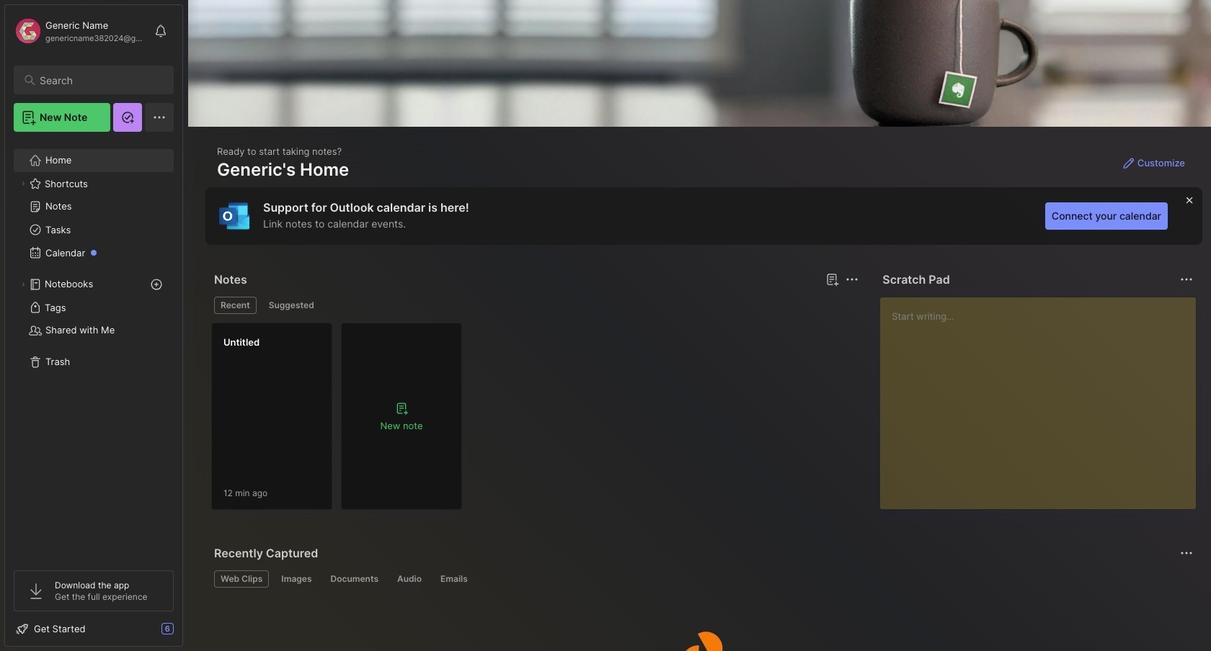 Task type: describe. For each thing, give the bounding box(es) containing it.
Start writing… text field
[[892, 298, 1195, 498]]

expand notebooks image
[[19, 280, 27, 289]]

main element
[[0, 0, 187, 652]]

more actions image
[[1178, 545, 1195, 562]]

Account field
[[14, 17, 147, 45]]

1 more actions image from the left
[[844, 271, 861, 288]]

Help and Learning task checklist field
[[5, 618, 182, 641]]

tree inside "main" 'element'
[[5, 141, 182, 558]]



Task type: locate. For each thing, give the bounding box(es) containing it.
1 tab list from the top
[[214, 297, 857, 314]]

tab list
[[214, 297, 857, 314], [214, 571, 1191, 588]]

2 more actions image from the left
[[1178, 271, 1195, 288]]

0 vertical spatial tab list
[[214, 297, 857, 314]]

tree
[[5, 141, 182, 558]]

more actions image
[[844, 271, 861, 288], [1178, 271, 1195, 288]]

2 tab list from the top
[[214, 571, 1191, 588]]

1 horizontal spatial more actions image
[[1178, 271, 1195, 288]]

click to collapse image
[[182, 625, 193, 642]]

none search field inside "main" 'element'
[[40, 71, 161, 89]]

Search text field
[[40, 74, 161, 87]]

1 vertical spatial tab list
[[214, 571, 1191, 588]]

row group
[[211, 323, 471, 519]]

tab
[[214, 297, 256, 314], [262, 297, 321, 314], [214, 571, 269, 588], [275, 571, 318, 588], [324, 571, 385, 588], [391, 571, 428, 588], [434, 571, 474, 588]]

0 horizontal spatial more actions image
[[844, 271, 861, 288]]

More actions field
[[842, 270, 863, 290], [1177, 270, 1197, 290], [1177, 544, 1197, 564]]

None search field
[[40, 71, 161, 89]]



Task type: vqa. For each thing, say whether or not it's contained in the screenshot.
4th row from the bottom of the page
no



